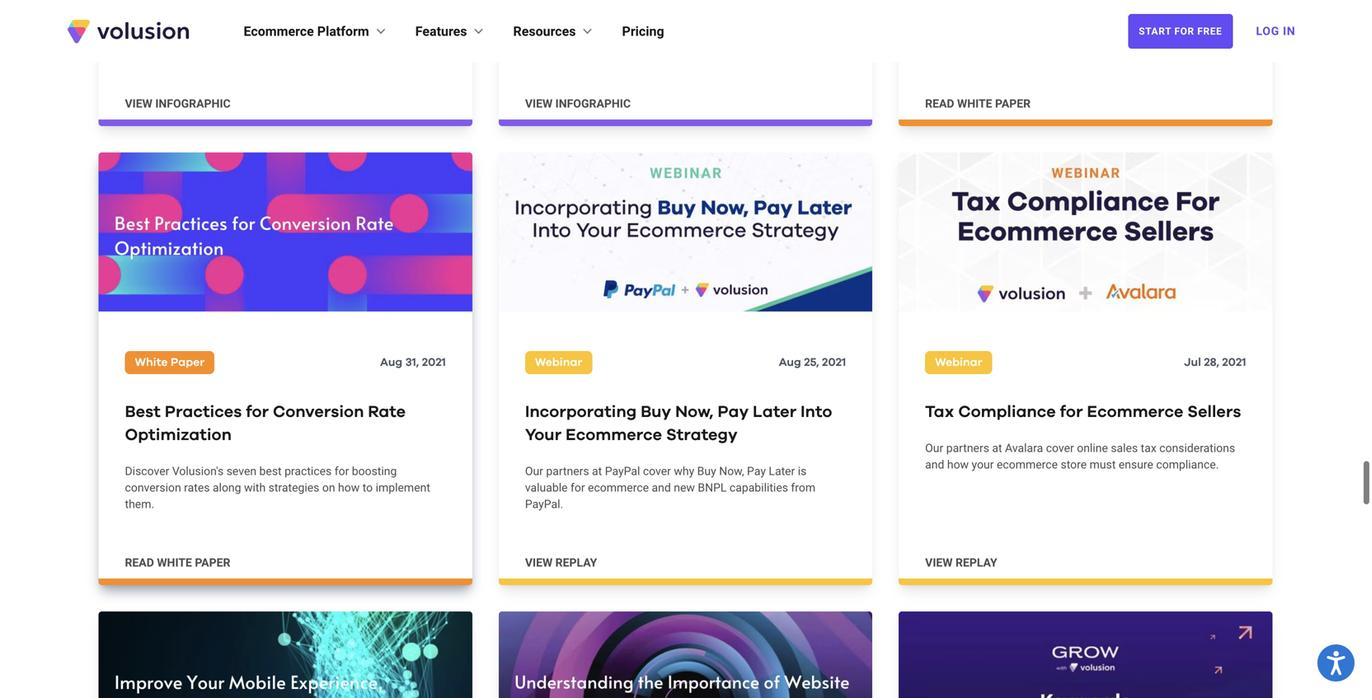Task type: describe. For each thing, give the bounding box(es) containing it.
log
[[1256, 24, 1280, 38]]

features
[[415, 24, 467, 39]]

avalara
[[1005, 442, 1043, 455]]

from
[[791, 481, 816, 495]]

incorporating buy now, pay later into your ecommerce strategy
[[525, 404, 832, 444]]

ecommerce inside discover how investing in your ecommerce site's seo strategy can result in more shoppers and, accordingly, sales.
[[1083, 5, 1144, 19]]

ecommerce inside incorporating buy now, pay later into your ecommerce strategy
[[566, 427, 662, 444]]

valuable
[[525, 481, 568, 495]]

we've
[[525, 5, 555, 19]]

on inside discover volusion's seven best practices for boosting conversion rates along with strategies on how to implement them.
[[322, 481, 335, 495]]

for
[[1175, 26, 1195, 37]]

ten
[[608, 5, 624, 19]]

important
[[689, 5, 739, 19]]

how inside 'our partners at avalara cover online sales tax considerations and how your ecommerce store must ensure compliance.'
[[947, 458, 969, 472]]

conversion
[[125, 481, 181, 495]]

discover how investing in your ecommerce site's seo strategy can result in more shoppers and, accordingly, sales.
[[925, 5, 1242, 36]]

features
[[273, 22, 315, 36]]

discover volusion's seven best practices for boosting conversion rates along with strategies on how to implement them.
[[125, 465, 430, 511]]

bnpl
[[698, 481, 727, 495]]

rate
[[368, 404, 406, 421]]

your inside we've compiled ten of the most important ecommerce statistics you should know as you plan for your store's future.
[[743, 22, 765, 36]]

focus
[[331, 22, 360, 36]]

how inside discover how investing in your ecommerce site's seo strategy can result in more shoppers and, accordingly, sales.
[[973, 5, 994, 19]]

we've compiled ten of the most important ecommerce statistics you should know as you plan for your store's future.
[[525, 5, 838, 36]]

pricing link
[[622, 21, 664, 41]]

buy inside the our partners at paypal cover why buy now, pay later is valuable for ecommerce and new bnpl capabilities from paypal.
[[697, 465, 716, 478]]

must
[[1090, 458, 1116, 472]]

buy inside incorporating buy now, pay later into your ecommerce strategy
[[641, 404, 671, 421]]

best practices for conversion rate optimization image
[[99, 153, 472, 312]]

replay for tax compliance for ecommerce sellers
[[956, 556, 998, 570]]

your inside landing pages can make or break your ecommerce and marketing goals. learn what features to focus on to ensure success.
[[300, 5, 323, 19]]

resources button
[[513, 21, 596, 41]]

seo
[[1176, 5, 1198, 19]]

accordingly,
[[1095, 22, 1156, 36]]

our for incorporating buy now, pay later into your ecommerce strategy
[[525, 465, 543, 478]]

view infographic button for you
[[525, 96, 631, 112]]

capabilities
[[730, 481, 788, 495]]

optimization
[[125, 427, 232, 444]]

new
[[674, 481, 695, 495]]

tax
[[925, 404, 955, 421]]

open accessibe: accessibility options, statement and help image
[[1327, 651, 1346, 676]]

view infographic button for marketing
[[125, 96, 231, 112]]

know
[[634, 22, 661, 36]]

2 you from the left
[[679, 22, 698, 36]]

statistics
[[525, 22, 572, 36]]

conversion
[[273, 404, 364, 421]]

and inside the our partners at paypal cover why buy now, pay later is valuable for ecommerce and new bnpl capabilities from paypal.
[[652, 481, 671, 495]]

read white paper for the top read white paper button
[[925, 97, 1031, 111]]

jul
[[1184, 357, 1202, 369]]

landing
[[125, 5, 166, 19]]

your inside 'our partners at avalara cover online sales tax considerations and how your ecommerce store must ensure compliance.'
[[972, 458, 994, 472]]

webinar for tax
[[935, 357, 983, 369]]

and inside landing pages can make or break your ecommerce and marketing goals. learn what features to focus on to ensure success.
[[389, 5, 409, 19]]

investing
[[997, 5, 1043, 19]]

site's
[[1147, 5, 1173, 19]]

goals.
[[179, 22, 211, 36]]

for inside discover volusion's seven best practices for boosting conversion rates along with strategies on how to implement them.
[[335, 465, 349, 478]]

as
[[664, 22, 676, 36]]

to for your
[[318, 22, 328, 36]]

log in
[[1256, 24, 1296, 38]]

pages
[[169, 5, 200, 19]]

can inside landing pages can make or break your ecommerce and marketing goals. learn what features to focus on to ensure success.
[[203, 5, 222, 19]]

0 horizontal spatial white
[[157, 556, 192, 570]]

store
[[1061, 458, 1087, 472]]

volusion's
[[172, 465, 224, 478]]

view infographic for you
[[525, 97, 631, 111]]

plan
[[700, 22, 722, 36]]

aug for later
[[779, 357, 801, 369]]

your inside discover how investing in your ecommerce site's seo strategy can result in more shoppers and, accordingly, sales.
[[1058, 5, 1081, 19]]

ecommerce platform
[[244, 24, 369, 39]]

result
[[947, 22, 976, 36]]

marketing
[[125, 22, 177, 36]]

how inside discover volusion's seven best practices for boosting conversion rates along with strategies on how to implement them.
[[338, 481, 360, 495]]

pricing
[[622, 24, 664, 39]]

31,
[[405, 357, 419, 369]]

view replay for incorporating buy now, pay later into your ecommerce strategy
[[525, 556, 597, 570]]

start
[[1139, 26, 1172, 37]]

aug 31, 2021
[[380, 357, 446, 369]]

platform
[[317, 24, 369, 39]]

log in link
[[1247, 13, 1306, 49]]

white paper
[[135, 357, 205, 369]]

1 vertical spatial read white paper button
[[125, 555, 230, 572]]

start for free link
[[1128, 14, 1233, 49]]

seven
[[227, 465, 257, 478]]

tax compliance for ecommerce sellers image
[[899, 153, 1273, 312]]

why
[[674, 465, 695, 478]]

25,
[[804, 357, 819, 369]]

paypal
[[605, 465, 640, 478]]

pay inside the our partners at paypal cover why buy now, pay later is valuable for ecommerce and new bnpl capabilities from paypal.
[[747, 465, 766, 478]]

ecommerce platform button
[[244, 21, 389, 41]]

0 horizontal spatial read
[[125, 556, 154, 570]]

incorporating
[[525, 404, 637, 421]]

white
[[135, 357, 168, 369]]

our partners at paypal cover why buy now, pay later is valuable for ecommerce and new bnpl capabilities from paypal.
[[525, 465, 816, 511]]

compliance
[[959, 404, 1056, 421]]

start for free
[[1139, 26, 1223, 37]]

partners for incorporating buy now, pay later into your ecommerce strategy
[[546, 465, 589, 478]]

1 you from the left
[[575, 22, 593, 36]]

at for incorporating
[[592, 465, 602, 478]]

boosting
[[352, 465, 397, 478]]

strategies
[[269, 481, 319, 495]]

discover for discover volusion's seven best practices for boosting conversion rates along with strategies on how to implement them.
[[125, 465, 169, 478]]

is
[[798, 465, 807, 478]]

what
[[245, 22, 270, 36]]

compiled
[[558, 5, 605, 19]]

future.
[[804, 22, 838, 36]]

later inside the our partners at paypal cover why buy now, pay later is valuable for ecommerce and new bnpl capabilities from paypal.
[[769, 465, 795, 478]]

aug 25, 2021
[[779, 357, 846, 369]]

view replay button for tax compliance for ecommerce sellers
[[925, 555, 998, 572]]

sales
[[1111, 442, 1138, 455]]

shoppers
[[1020, 22, 1068, 36]]

the
[[641, 5, 657, 19]]

ecommerce inside landing pages can make or break your ecommerce and marketing goals. learn what features to focus on to ensure success.
[[325, 5, 387, 19]]

0 vertical spatial in
[[1046, 5, 1055, 19]]

best practices for conversion rate optimization
[[125, 404, 406, 444]]



Task type: locate. For each thing, give the bounding box(es) containing it.
success.
[[125, 38, 170, 52]]

2 horizontal spatial ecommerce
[[1087, 404, 1184, 421]]

0 horizontal spatial view infographic
[[125, 97, 231, 111]]

ecommerce up the store's
[[742, 5, 803, 19]]

0 horizontal spatial our
[[525, 465, 543, 478]]

2 webinar from the left
[[935, 357, 983, 369]]

1 horizontal spatial aug
[[779, 357, 801, 369]]

cover inside 'our partners at avalara cover online sales tax considerations and how your ecommerce store must ensure compliance.'
[[1046, 442, 1074, 455]]

read white paper button down them.
[[125, 555, 230, 572]]

in
[[1283, 24, 1296, 38]]

read
[[925, 97, 955, 111], [125, 556, 154, 570]]

0 vertical spatial white
[[957, 97, 993, 111]]

buy
[[641, 404, 671, 421], [697, 465, 716, 478]]

our partners at avalara cover online sales tax considerations and how your ecommerce store must ensure compliance.
[[925, 442, 1236, 472]]

for inside the our partners at paypal cover why buy now, pay later is valuable for ecommerce and new bnpl capabilities from paypal.
[[571, 481, 585, 495]]

1 horizontal spatial read white paper
[[925, 97, 1031, 111]]

ensure right focus
[[392, 22, 427, 36]]

discover inside discover volusion's seven best practices for boosting conversion rates along with strategies on how to implement them.
[[125, 465, 169, 478]]

to inside discover volusion's seven best practices for boosting conversion rates along with strategies on how to implement them.
[[363, 481, 373, 495]]

0 vertical spatial read white paper button
[[925, 96, 1031, 112]]

sellers
[[1188, 404, 1241, 421]]

0 horizontal spatial infographic
[[155, 97, 231, 111]]

your down compliance
[[972, 458, 994, 472]]

2 horizontal spatial how
[[973, 5, 994, 19]]

you right 'as'
[[679, 22, 698, 36]]

1 webinar from the left
[[535, 357, 583, 369]]

2021 right 25,
[[822, 357, 846, 369]]

to left focus
[[318, 22, 328, 36]]

2 infographic from the left
[[556, 97, 631, 111]]

28,
[[1204, 357, 1220, 369]]

cover left why
[[643, 465, 671, 478]]

our down tax
[[925, 442, 944, 455]]

landing pages can make or break your ecommerce and marketing goals. learn what features to focus on to ensure success.
[[125, 5, 427, 52]]

2 vertical spatial and
[[652, 481, 671, 495]]

1 vertical spatial white
[[157, 556, 192, 570]]

at left avalara
[[992, 442, 1002, 455]]

webinar up tax
[[935, 357, 983, 369]]

replay for incorporating buy now, pay later into your ecommerce strategy
[[556, 556, 597, 570]]

cover up 'store'
[[1046, 442, 1074, 455]]

for right valuable
[[571, 481, 585, 495]]

your
[[300, 5, 323, 19], [1058, 5, 1081, 19], [743, 22, 765, 36], [972, 458, 994, 472]]

1 aug from the left
[[380, 357, 403, 369]]

infographic for goals.
[[155, 97, 231, 111]]

read white paper button
[[925, 96, 1031, 112], [125, 555, 230, 572]]

should
[[596, 22, 631, 36]]

webinar up incorporating at the left
[[535, 357, 583, 369]]

for right plan at right top
[[725, 22, 740, 36]]

0 horizontal spatial aug
[[380, 357, 403, 369]]

break
[[269, 5, 298, 19]]

best
[[259, 465, 282, 478]]

paper down along at the bottom left of page
[[195, 556, 230, 570]]

rates
[[184, 481, 210, 495]]

can inside discover how investing in your ecommerce site's seo strategy can result in more shoppers and, accordingly, sales.
[[925, 22, 944, 36]]

ecommerce inside the our partners at paypal cover why buy now, pay later is valuable for ecommerce and new bnpl capabilities from paypal.
[[588, 481, 649, 495]]

partners for tax compliance for ecommerce sellers
[[947, 442, 990, 455]]

0 vertical spatial pay
[[718, 404, 749, 421]]

aug left 25,
[[779, 357, 801, 369]]

1 vertical spatial discover
[[125, 465, 169, 478]]

read white paper for the bottommost read white paper button
[[125, 556, 230, 570]]

0 horizontal spatial read white paper
[[125, 556, 230, 570]]

2021 right 28,
[[1223, 357, 1247, 369]]

can up learn
[[203, 5, 222, 19]]

0 horizontal spatial discover
[[125, 465, 169, 478]]

view infographic down resources dropdown button
[[525, 97, 631, 111]]

1 vertical spatial read white paper
[[125, 556, 230, 570]]

2 replay from the left
[[956, 556, 998, 570]]

pay up capabilities
[[747, 465, 766, 478]]

at for tax
[[992, 442, 1002, 455]]

1 replay from the left
[[556, 556, 597, 570]]

compliance.
[[1157, 458, 1219, 472]]

0 vertical spatial ecommerce
[[244, 24, 314, 39]]

webinar for incorporating
[[535, 357, 583, 369]]

0 vertical spatial now,
[[675, 404, 714, 421]]

0 horizontal spatial on
[[322, 481, 335, 495]]

1 view infographic button from the left
[[125, 96, 231, 112]]

0 vertical spatial read white paper
[[925, 97, 1031, 111]]

1 vertical spatial at
[[592, 465, 602, 478]]

0 vertical spatial read
[[925, 97, 955, 111]]

for up online
[[1060, 404, 1083, 421]]

view replay
[[525, 556, 597, 570], [925, 556, 998, 570]]

1 horizontal spatial white
[[957, 97, 993, 111]]

2021 for incorporating buy now, pay later into your ecommerce strategy
[[822, 357, 846, 369]]

0 vertical spatial ensure
[[392, 22, 427, 36]]

read down result
[[925, 97, 955, 111]]

understanding the effect of web performance for ecommerce success image
[[499, 612, 873, 699]]

resources
[[513, 24, 576, 39]]

tax
[[1141, 442, 1157, 455]]

1 horizontal spatial and
[[652, 481, 671, 495]]

view replay for tax compliance for ecommerce sellers
[[925, 556, 998, 570]]

1 vertical spatial read
[[125, 556, 154, 570]]

partners inside 'our partners at avalara cover online sales tax considerations and how your ecommerce store must ensure compliance.'
[[947, 442, 990, 455]]

0 horizontal spatial now,
[[675, 404, 714, 421]]

and
[[389, 5, 409, 19], [925, 458, 945, 472], [652, 481, 671, 495]]

1 horizontal spatial ecommerce
[[566, 427, 662, 444]]

paper
[[995, 97, 1031, 111], [195, 556, 230, 570]]

infographic for should
[[556, 97, 631, 111]]

0 vertical spatial can
[[203, 5, 222, 19]]

on
[[363, 22, 376, 36], [322, 481, 335, 495]]

in left more
[[979, 22, 988, 36]]

strategy
[[1200, 5, 1242, 19]]

your up ecommerce platform dropdown button
[[300, 5, 323, 19]]

infographic down should
[[556, 97, 631, 111]]

later inside incorporating buy now, pay later into your ecommerce strategy
[[753, 404, 797, 421]]

1 vertical spatial in
[[979, 22, 988, 36]]

1 horizontal spatial can
[[925, 22, 944, 36]]

0 horizontal spatial view replay
[[525, 556, 597, 570]]

implement
[[376, 481, 430, 495]]

1 vertical spatial buy
[[697, 465, 716, 478]]

our inside the our partners at paypal cover why buy now, pay later is valuable for ecommerce and new bnpl capabilities from paypal.
[[525, 465, 543, 478]]

make
[[225, 5, 253, 19]]

1 horizontal spatial in
[[1046, 5, 1055, 19]]

now, inside incorporating buy now, pay later into your ecommerce strategy
[[675, 404, 714, 421]]

discover up conversion
[[125, 465, 169, 478]]

ecommerce down break in the left of the page
[[244, 24, 314, 39]]

1 view infographic from the left
[[125, 97, 231, 111]]

ecommerce
[[325, 5, 387, 19], [742, 5, 803, 19], [1083, 5, 1144, 19], [997, 458, 1058, 472], [588, 481, 649, 495]]

for left boosting
[[335, 465, 349, 478]]

strategy
[[666, 427, 738, 444]]

1 horizontal spatial webinar
[[935, 357, 983, 369]]

view infographic down "success."
[[125, 97, 231, 111]]

our up valuable
[[525, 465, 543, 478]]

1 horizontal spatial now,
[[719, 465, 744, 478]]

2 horizontal spatial and
[[925, 458, 945, 472]]

1 vertical spatial our
[[525, 465, 543, 478]]

white
[[957, 97, 993, 111], [157, 556, 192, 570]]

discover for discover how investing in your ecommerce site's seo strategy can result in more shoppers and, accordingly, sales.
[[925, 5, 970, 19]]

cover for buy
[[643, 465, 671, 478]]

0 horizontal spatial view replay button
[[525, 555, 597, 572]]

view infographic button down "success."
[[125, 96, 231, 112]]

1 vertical spatial partners
[[546, 465, 589, 478]]

0 vertical spatial partners
[[947, 442, 990, 455]]

0 horizontal spatial cover
[[643, 465, 671, 478]]

tax compliance for ecommerce sellers
[[925, 404, 1241, 421]]

learn
[[213, 22, 242, 36]]

paper
[[171, 357, 205, 369]]

1 horizontal spatial discover
[[925, 5, 970, 19]]

1 horizontal spatial how
[[947, 458, 969, 472]]

2021 for best practices for conversion rate optimization
[[422, 357, 446, 369]]

0 vertical spatial buy
[[641, 404, 671, 421]]

1 horizontal spatial 2021
[[822, 357, 846, 369]]

ensure
[[392, 22, 427, 36], [1119, 458, 1154, 472]]

later left 'is'
[[769, 465, 795, 478]]

ecommerce up accordingly,
[[1083, 5, 1144, 19]]

buy up the strategy
[[641, 404, 671, 421]]

how down tax
[[947, 458, 969, 472]]

and inside 'our partners at avalara cover online sales tax considerations and how your ecommerce store must ensure compliance.'
[[925, 458, 945, 472]]

partners up valuable
[[546, 465, 589, 478]]

read white paper down them.
[[125, 556, 230, 570]]

you down compiled
[[575, 22, 593, 36]]

now, inside the our partners at paypal cover why buy now, pay later is valuable for ecommerce and new bnpl capabilities from paypal.
[[719, 465, 744, 478]]

ensure down sales
[[1119, 458, 1154, 472]]

infographic down "success."
[[155, 97, 231, 111]]

0 horizontal spatial 2021
[[422, 357, 446, 369]]

1 vertical spatial ecommerce
[[1087, 404, 1184, 421]]

features button
[[415, 21, 487, 41]]

1 horizontal spatial infographic
[[556, 97, 631, 111]]

ecommerce up focus
[[325, 5, 387, 19]]

infographic
[[155, 97, 231, 111], [556, 97, 631, 111]]

1 vertical spatial ensure
[[1119, 458, 1154, 472]]

aug left 31,
[[380, 357, 403, 369]]

1 horizontal spatial read
[[925, 97, 955, 111]]

white down conversion
[[157, 556, 192, 570]]

ensure inside 'our partners at avalara cover online sales tax considerations and how your ecommerce store must ensure compliance.'
[[1119, 458, 1154, 472]]

0 vertical spatial cover
[[1046, 442, 1074, 455]]

1 view replay button from the left
[[525, 555, 597, 572]]

0 vertical spatial later
[[753, 404, 797, 421]]

view infographic for marketing
[[125, 97, 231, 111]]

read down them.
[[125, 556, 154, 570]]

partners down tax
[[947, 442, 990, 455]]

ecommerce
[[244, 24, 314, 39], [1087, 404, 1184, 421], [566, 427, 662, 444]]

you
[[575, 22, 593, 36], [679, 22, 698, 36]]

0 horizontal spatial paper
[[195, 556, 230, 570]]

0 horizontal spatial partners
[[546, 465, 589, 478]]

0 horizontal spatial and
[[389, 5, 409, 19]]

paper down more
[[995, 97, 1031, 111]]

0 horizontal spatial ensure
[[392, 22, 427, 36]]

1 horizontal spatial partners
[[947, 442, 990, 455]]

on inside landing pages can make or break your ecommerce and marketing goals. learn what features to focus on to ensure success.
[[363, 22, 376, 36]]

ensure inside landing pages can make or break your ecommerce and marketing goals. learn what features to focus on to ensure success.
[[392, 22, 427, 36]]

0 vertical spatial on
[[363, 22, 376, 36]]

ecommerce up sales
[[1087, 404, 1184, 421]]

ecommerce inside 'our partners at avalara cover online sales tax considerations and how your ecommerce store must ensure compliance.'
[[997, 458, 1058, 472]]

cover for compliance
[[1046, 442, 1074, 455]]

1 vertical spatial paper
[[195, 556, 230, 570]]

pay up the strategy
[[718, 404, 749, 421]]

1 vertical spatial now,
[[719, 465, 744, 478]]

1 infographic from the left
[[155, 97, 231, 111]]

ecommerce down paypal
[[588, 481, 649, 495]]

later
[[753, 404, 797, 421], [769, 465, 795, 478]]

0 horizontal spatial buy
[[641, 404, 671, 421]]

for inside best practices for conversion rate optimization
[[246, 404, 269, 421]]

2 horizontal spatial to
[[379, 22, 389, 36]]

at inside the our partners at paypal cover why buy now, pay later is valuable for ecommerce and new bnpl capabilities from paypal.
[[592, 465, 602, 478]]

2 view infographic from the left
[[525, 97, 631, 111]]

white down result
[[957, 97, 993, 111]]

pay inside incorporating buy now, pay later into your ecommerce strategy
[[718, 404, 749, 421]]

ecommerce inside ecommerce platform dropdown button
[[244, 24, 314, 39]]

2 view replay button from the left
[[925, 555, 998, 572]]

1 vertical spatial cover
[[643, 465, 671, 478]]

read white paper down result
[[925, 97, 1031, 111]]

on down practices
[[322, 481, 335, 495]]

3 2021 from the left
[[1223, 357, 1247, 369]]

our inside 'our partners at avalara cover online sales tax considerations and how your ecommerce store must ensure compliance.'
[[925, 442, 944, 455]]

how down boosting
[[338, 481, 360, 495]]

0 horizontal spatial to
[[318, 22, 328, 36]]

1 vertical spatial how
[[947, 458, 969, 472]]

for inside we've compiled ten of the most important ecommerce statistics you should know as you plan for your store's future.
[[725, 22, 740, 36]]

aug
[[380, 357, 403, 369], [779, 357, 801, 369]]

view replay button for incorporating buy now, pay later into your ecommerce strategy
[[525, 555, 597, 572]]

how up more
[[973, 5, 994, 19]]

1 horizontal spatial buy
[[697, 465, 716, 478]]

now, up bnpl
[[719, 465, 744, 478]]

to
[[318, 22, 328, 36], [379, 22, 389, 36], [363, 481, 373, 495]]

view infographic button down resources dropdown button
[[525, 96, 631, 112]]

practices
[[285, 465, 332, 478]]

incorporating buy now, pay later into your ecommerce strategy image
[[499, 153, 873, 312]]

on right focus
[[363, 22, 376, 36]]

view infographic
[[125, 97, 231, 111], [525, 97, 631, 111]]

1 horizontal spatial cover
[[1046, 442, 1074, 455]]

1 vertical spatial and
[[925, 458, 945, 472]]

1 horizontal spatial at
[[992, 442, 1002, 455]]

1 horizontal spatial view replay
[[925, 556, 998, 570]]

0 horizontal spatial webinar
[[535, 357, 583, 369]]

free
[[1198, 26, 1223, 37]]

0 horizontal spatial in
[[979, 22, 988, 36]]

1 horizontal spatial read white paper button
[[925, 96, 1031, 112]]

paypal.
[[525, 498, 563, 511]]

webinar
[[535, 357, 583, 369], [935, 357, 983, 369]]

store's
[[768, 22, 801, 36]]

2 view replay from the left
[[925, 556, 998, 570]]

replay
[[556, 556, 597, 570], [956, 556, 998, 570]]

them.
[[125, 498, 154, 511]]

cover inside the our partners at paypal cover why buy now, pay later is valuable for ecommerce and new bnpl capabilities from paypal.
[[643, 465, 671, 478]]

paper for the top read white paper button
[[995, 97, 1031, 111]]

our for tax compliance for ecommerce sellers
[[925, 442, 944, 455]]

considerations
[[1160, 442, 1236, 455]]

view replay button
[[525, 555, 597, 572], [925, 555, 998, 572]]

into
[[801, 404, 832, 421]]

1 vertical spatial can
[[925, 22, 944, 36]]

discover inside discover how investing in your ecommerce site's seo strategy can result in more shoppers and, accordingly, sales.
[[925, 5, 970, 19]]

read white paper button down result
[[925, 96, 1031, 112]]

can left result
[[925, 22, 944, 36]]

0 vertical spatial and
[[389, 5, 409, 19]]

2 2021 from the left
[[822, 357, 846, 369]]

later left into
[[753, 404, 797, 421]]

1 horizontal spatial on
[[363, 22, 376, 36]]

seo strategies: keywords and the customer journey image
[[899, 612, 1273, 699]]

0 vertical spatial how
[[973, 5, 994, 19]]

and,
[[1071, 22, 1092, 36]]

along
[[213, 481, 241, 495]]

our
[[925, 442, 944, 455], [525, 465, 543, 478]]

of
[[627, 5, 638, 19]]

at left paypal
[[592, 465, 602, 478]]

for right practices
[[246, 404, 269, 421]]

or
[[256, 5, 266, 19]]

1 horizontal spatial replay
[[956, 556, 998, 570]]

2021 right 31,
[[422, 357, 446, 369]]

0 horizontal spatial ecommerce
[[244, 24, 314, 39]]

2 view infographic button from the left
[[525, 96, 631, 112]]

read white paper
[[925, 97, 1031, 111], [125, 556, 230, 570]]

1 horizontal spatial view infographic
[[525, 97, 631, 111]]

0 vertical spatial our
[[925, 442, 944, 455]]

view infographic button
[[125, 96, 231, 112], [525, 96, 631, 112]]

0 horizontal spatial at
[[592, 465, 602, 478]]

discover up result
[[925, 5, 970, 19]]

improve your mobile experience, increase conversions image
[[99, 612, 472, 699]]

to for boosting
[[363, 481, 373, 495]]

2 aug from the left
[[779, 357, 801, 369]]

1 2021 from the left
[[422, 357, 446, 369]]

paper for the bottommost read white paper button
[[195, 556, 230, 570]]

your left the store's
[[743, 22, 765, 36]]

sales.
[[1159, 22, 1189, 36]]

aug for rate
[[380, 357, 403, 369]]

at inside 'our partners at avalara cover online sales tax considerations and how your ecommerce store must ensure compliance.'
[[992, 442, 1002, 455]]

ecommerce inside we've compiled ten of the most important ecommerce statistics you should know as you plan for your store's future.
[[742, 5, 803, 19]]

jul 28, 2021
[[1184, 357, 1247, 369]]

now,
[[675, 404, 714, 421], [719, 465, 744, 478]]

0 vertical spatial discover
[[925, 5, 970, 19]]

online
[[1077, 442, 1108, 455]]

to right focus
[[379, 22, 389, 36]]

in up shoppers
[[1046, 5, 1055, 19]]

buy up bnpl
[[697, 465, 716, 478]]

1 view replay from the left
[[525, 556, 597, 570]]

1 vertical spatial pay
[[747, 465, 766, 478]]

1 horizontal spatial paper
[[995, 97, 1031, 111]]

with
[[244, 481, 266, 495]]

0 horizontal spatial you
[[575, 22, 593, 36]]

now, up the strategy
[[675, 404, 714, 421]]

0 horizontal spatial read white paper button
[[125, 555, 230, 572]]

your up and,
[[1058, 5, 1081, 19]]

2 vertical spatial ecommerce
[[566, 427, 662, 444]]

to down boosting
[[363, 481, 373, 495]]

partners inside the our partners at paypal cover why buy now, pay later is valuable for ecommerce and new bnpl capabilities from paypal.
[[546, 465, 589, 478]]

ecommerce down avalara
[[997, 458, 1058, 472]]

0 horizontal spatial view infographic button
[[125, 96, 231, 112]]

1 horizontal spatial you
[[679, 22, 698, 36]]

1 vertical spatial on
[[322, 481, 335, 495]]

1 horizontal spatial view infographic button
[[525, 96, 631, 112]]

ecommerce up paypal
[[566, 427, 662, 444]]

1 horizontal spatial our
[[925, 442, 944, 455]]

best
[[125, 404, 161, 421]]

2021 for tax compliance for ecommerce sellers
[[1223, 357, 1247, 369]]

2 vertical spatial how
[[338, 481, 360, 495]]

0 horizontal spatial how
[[338, 481, 360, 495]]



Task type: vqa. For each thing, say whether or not it's contained in the screenshot.
"WHITE PAPER"
yes



